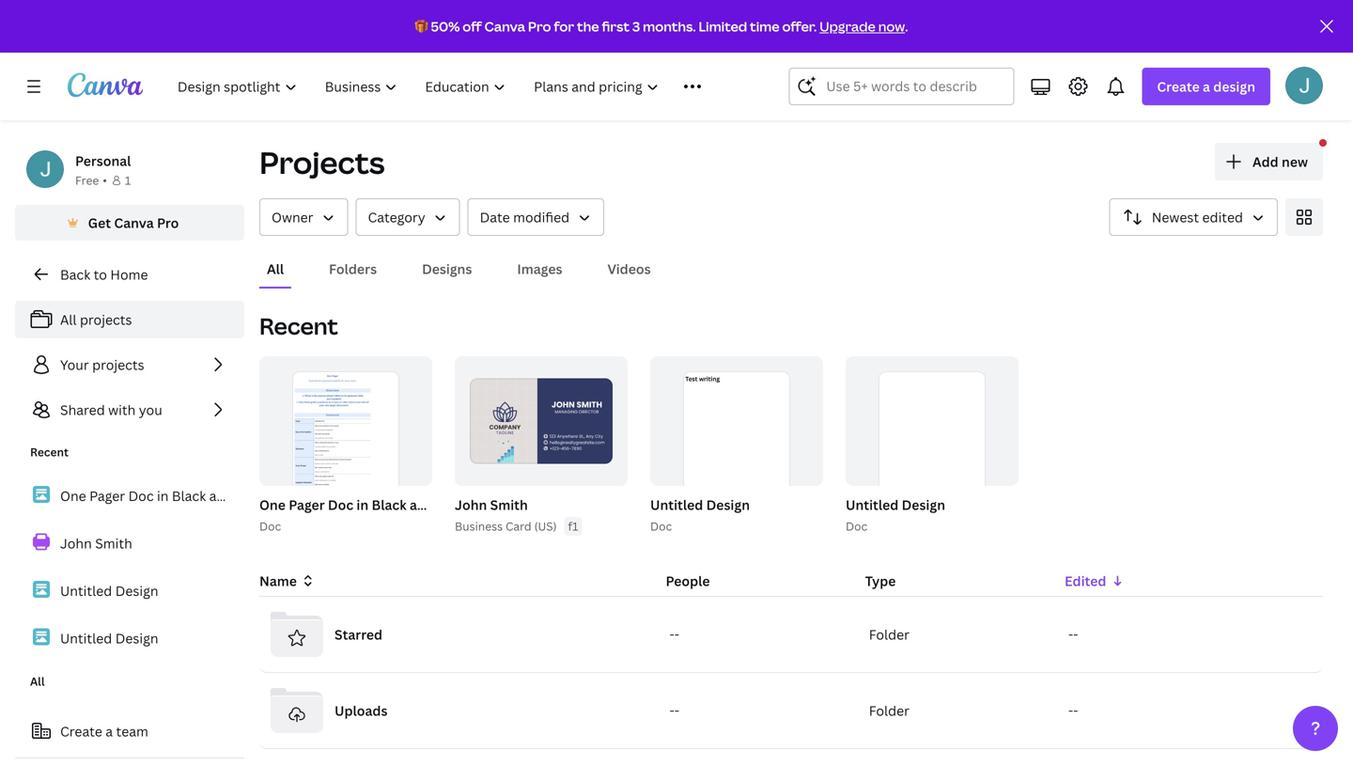 Task type: vqa. For each thing, say whether or not it's contained in the screenshot.
Agenda
no



Task type: locate. For each thing, give the bounding box(es) containing it.
0 horizontal spatial a
[[106, 722, 113, 740]]

one pager doc in black and white blue light blue classic professional style button
[[259, 493, 740, 517]]

recent down shared
[[30, 444, 69, 460]]

1 vertical spatial projects
[[92, 356, 144, 374]]

canva inside get canva pro button
[[114, 214, 154, 232]]

2 untitled design from the top
[[60, 629, 158, 647]]

0 horizontal spatial create
[[60, 722, 102, 740]]

john
[[455, 496, 487, 514], [60, 534, 92, 552]]

0 horizontal spatial blue
[[478, 496, 507, 514]]

2 untitled design link from the top
[[15, 618, 244, 658]]

untitled design doc up people
[[650, 496, 750, 534]]

0 vertical spatial untitled design
[[60, 582, 158, 599]]

2 untitled design doc from the left
[[846, 496, 946, 534]]

category
[[368, 208, 425, 226]]

0 vertical spatial canva
[[485, 17, 525, 35]]

0 vertical spatial john
[[455, 496, 487, 514]]

2 list from the top
[[15, 476, 244, 658]]

1 horizontal spatial untitled design button
[[846, 493, 946, 517]]

1 vertical spatial john smith
[[60, 534, 132, 552]]

classic
[[577, 496, 622, 514]]

blue up business
[[478, 496, 507, 514]]

2 vertical spatial all
[[30, 673, 45, 689]]

🎁
[[415, 17, 428, 35]]

all inside button
[[267, 260, 284, 278]]

1 horizontal spatial smith
[[490, 496, 528, 514]]

untitled design doc up 'type'
[[846, 496, 946, 534]]

Date modified button
[[468, 198, 604, 236]]

untitled design link down john smith link
[[15, 571, 244, 610]]

1
[[125, 172, 131, 188], [588, 463, 593, 477]]

1 folder from the top
[[869, 625, 910, 643]]

1 vertical spatial 1
[[588, 463, 593, 477]]

one pager doc in black and white blue light blue classic professional style doc
[[259, 496, 740, 534]]

all
[[267, 260, 284, 278], [60, 311, 77, 328], [30, 673, 45, 689]]

back to home
[[60, 266, 148, 283]]

back to home link
[[15, 256, 244, 293]]

doc left in
[[328, 496, 353, 514]]

0 horizontal spatial pro
[[157, 214, 179, 232]]

recent down all button
[[259, 311, 338, 341]]

Category button
[[356, 198, 460, 236]]

1 horizontal spatial john smith
[[455, 496, 528, 514]]

projects down back to home
[[80, 311, 132, 328]]

doc
[[328, 496, 353, 514], [259, 518, 281, 534], [650, 518, 672, 534], [846, 518, 868, 534]]

0 vertical spatial pro
[[528, 17, 551, 35]]

top level navigation element
[[165, 68, 744, 105], [165, 68, 744, 105]]

get
[[88, 214, 111, 232]]

create inside dropdown button
[[1157, 78, 1200, 95]]

untitled design up "create a team"
[[60, 629, 158, 647]]

2 blue from the left
[[545, 496, 574, 514]]

canva right off
[[485, 17, 525, 35]]

0 horizontal spatial 3
[[609, 463, 615, 477]]

business card (us)
[[455, 518, 557, 534]]

1 vertical spatial recent
[[30, 444, 69, 460]]

designs
[[422, 260, 472, 278]]

0 vertical spatial smith
[[490, 496, 528, 514]]

0 vertical spatial untitled design link
[[15, 571, 244, 610]]

untitled design button
[[650, 493, 750, 517], [846, 493, 946, 517]]

1 for 1 of 3
[[588, 463, 593, 477]]

canva right the get
[[114, 214, 154, 232]]

create left design
[[1157, 78, 1200, 95]]

🎁 50% off canva pro for the first 3 months. limited time offer. upgrade now .
[[415, 17, 908, 35]]

3 right first
[[632, 17, 640, 35]]

2 folder from the top
[[869, 702, 910, 719]]

to
[[94, 266, 107, 283]]

•
[[103, 172, 107, 188]]

3 right of
[[609, 463, 615, 477]]

0 vertical spatial folder
[[869, 625, 910, 643]]

1 vertical spatial smith
[[95, 534, 132, 552]]

doc down professional at the bottom of the page
[[650, 518, 672, 534]]

upgrade now button
[[820, 17, 905, 35]]

a for team
[[106, 722, 113, 740]]

create a team button
[[15, 712, 244, 750]]

1 vertical spatial canva
[[114, 214, 154, 232]]

canva
[[485, 17, 525, 35], [114, 214, 154, 232]]

shared with you
[[60, 401, 162, 419]]

off
[[463, 17, 482, 35]]

name
[[259, 572, 297, 590]]

style
[[708, 496, 740, 514]]

the
[[577, 17, 599, 35]]

0 horizontal spatial 1
[[125, 172, 131, 188]]

1 horizontal spatial untitled design doc
[[846, 496, 946, 534]]

1 right •
[[125, 172, 131, 188]]

Sort by button
[[1110, 198, 1278, 236]]

doc down one
[[259, 518, 281, 534]]

1 blue from the left
[[478, 496, 507, 514]]

1 vertical spatial untitled design
[[60, 629, 158, 647]]

john smith inside list
[[60, 534, 132, 552]]

get canva pro
[[88, 214, 179, 232]]

get canva pro button
[[15, 205, 244, 241]]

1 horizontal spatial pro
[[528, 17, 551, 35]]

create left team
[[60, 722, 102, 740]]

1 untitled design from the top
[[60, 582, 158, 599]]

0 vertical spatial create
[[1157, 78, 1200, 95]]

projects right your
[[92, 356, 144, 374]]

pro inside get canva pro button
[[157, 214, 179, 232]]

design
[[706, 496, 750, 514], [902, 496, 946, 514], [115, 582, 158, 599], [115, 629, 158, 647]]

recent
[[259, 311, 338, 341], [30, 444, 69, 460]]

starred
[[335, 625, 383, 643]]

-
[[670, 625, 675, 643], [675, 625, 680, 643], [1069, 625, 1074, 643], [1074, 625, 1079, 643], [670, 702, 675, 719], [675, 702, 680, 719], [1069, 702, 1074, 719], [1074, 702, 1079, 719]]

1 horizontal spatial create
[[1157, 78, 1200, 95]]

0 vertical spatial a
[[1203, 78, 1211, 95]]

a left team
[[106, 722, 113, 740]]

white
[[437, 496, 474, 514]]

1 horizontal spatial recent
[[259, 311, 338, 341]]

your
[[60, 356, 89, 374]]

--
[[670, 625, 680, 643], [1069, 625, 1079, 643], [670, 702, 680, 719], [1069, 702, 1079, 719]]

videos
[[608, 260, 651, 278]]

create for create a design
[[1157, 78, 1200, 95]]

all for all button
[[267, 260, 284, 278]]

0 vertical spatial 1
[[125, 172, 131, 188]]

untitled design doc for first untitled design button from left
[[650, 496, 750, 534]]

1 horizontal spatial john
[[455, 496, 487, 514]]

1 vertical spatial untitled design link
[[15, 618, 244, 658]]

3
[[632, 17, 640, 35], [609, 463, 615, 477]]

uploads
[[335, 702, 388, 719]]

list
[[15, 301, 244, 429], [15, 476, 244, 658]]

a
[[1203, 78, 1211, 95], [106, 722, 113, 740]]

folder for starred
[[869, 625, 910, 643]]

1 horizontal spatial 3
[[632, 17, 640, 35]]

blue up f1
[[545, 496, 574, 514]]

0 vertical spatial projects
[[80, 311, 132, 328]]

2 horizontal spatial all
[[267, 260, 284, 278]]

john smith link
[[15, 523, 244, 563]]

0 horizontal spatial untitled design doc
[[650, 496, 750, 534]]

a left design
[[1203, 78, 1211, 95]]

0 horizontal spatial canva
[[114, 214, 154, 232]]

untitled design button up people
[[650, 493, 750, 517]]

untitled design link up create a team button
[[15, 618, 244, 658]]

pro
[[528, 17, 551, 35], [157, 214, 179, 232]]

0 vertical spatial 3
[[632, 17, 640, 35]]

blue
[[478, 496, 507, 514], [545, 496, 574, 514]]

1 vertical spatial list
[[15, 476, 244, 658]]

pro left for
[[528, 17, 551, 35]]

1 vertical spatial john
[[60, 534, 92, 552]]

your projects
[[60, 356, 144, 374]]

create inside button
[[60, 722, 102, 740]]

1 vertical spatial pro
[[157, 214, 179, 232]]

1 vertical spatial 3
[[609, 463, 615, 477]]

projects
[[259, 142, 385, 183]]

f1
[[568, 518, 579, 534]]

0 horizontal spatial john
[[60, 534, 92, 552]]

1 horizontal spatial a
[[1203, 78, 1211, 95]]

upgrade
[[820, 17, 876, 35]]

1 for 1
[[125, 172, 131, 188]]

projects
[[80, 311, 132, 328], [92, 356, 144, 374]]

1 horizontal spatial all
[[60, 311, 77, 328]]

owner
[[272, 208, 313, 226]]

1 left of
[[588, 463, 593, 477]]

people
[[666, 572, 710, 590]]

with
[[108, 401, 136, 419]]

john smith
[[455, 496, 528, 514], [60, 534, 132, 552]]

untitled design button up 'type'
[[846, 493, 946, 517]]

1 vertical spatial all
[[60, 311, 77, 328]]

pro up back to home link
[[157, 214, 179, 232]]

john smith button
[[455, 493, 528, 517]]

for
[[554, 17, 574, 35]]

Owner button
[[259, 198, 348, 236]]

untitled design
[[60, 582, 158, 599], [60, 629, 158, 647]]

untitled design down john smith link
[[60, 582, 158, 599]]

1 vertical spatial a
[[106, 722, 113, 740]]

0 vertical spatial all
[[267, 260, 284, 278]]

projects for your projects
[[92, 356, 144, 374]]

a inside button
[[106, 722, 113, 740]]

1 list from the top
[[15, 301, 244, 429]]

None search field
[[789, 68, 1014, 105]]

edited
[[1065, 572, 1107, 590]]

1 vertical spatial folder
[[869, 702, 910, 719]]

0 horizontal spatial john smith
[[60, 534, 132, 552]]

newest edited
[[1152, 208, 1243, 226]]

design
[[1214, 78, 1256, 95]]

0 horizontal spatial smith
[[95, 534, 132, 552]]

limited
[[699, 17, 747, 35]]

0 vertical spatial list
[[15, 301, 244, 429]]

a for design
[[1203, 78, 1211, 95]]

1 vertical spatial create
[[60, 722, 102, 740]]

a inside dropdown button
[[1203, 78, 1211, 95]]

1 horizontal spatial 1
[[588, 463, 593, 477]]

list containing john smith
[[15, 476, 244, 658]]

0 horizontal spatial untitled design button
[[650, 493, 750, 517]]

list containing all projects
[[15, 301, 244, 429]]

john inside button
[[455, 496, 487, 514]]

all for all projects
[[60, 311, 77, 328]]

1 untitled design doc from the left
[[650, 496, 750, 534]]

1 horizontal spatial blue
[[545, 496, 574, 514]]

card
[[506, 518, 532, 534]]

untitled design link
[[15, 571, 244, 610], [15, 618, 244, 658]]



Task type: describe. For each thing, give the bounding box(es) containing it.
you
[[139, 401, 162, 419]]

add
[[1253, 153, 1279, 171]]

0 horizontal spatial all
[[30, 673, 45, 689]]

date
[[480, 208, 510, 226]]

untitled design for first the untitled design link
[[60, 582, 158, 599]]

1 untitled design link from the top
[[15, 571, 244, 610]]

create a design button
[[1142, 68, 1271, 105]]

new
[[1282, 153, 1308, 171]]

shared
[[60, 401, 105, 419]]

months.
[[643, 17, 696, 35]]

0 vertical spatial recent
[[259, 311, 338, 341]]

videos button
[[600, 251, 659, 287]]

all button
[[259, 251, 291, 287]]

doc up 'type'
[[846, 518, 868, 534]]

add new
[[1253, 153, 1308, 171]]

offer.
[[782, 17, 817, 35]]

back
[[60, 266, 90, 283]]

2 untitled design button from the left
[[846, 493, 946, 517]]

one
[[259, 496, 286, 514]]

time
[[750, 17, 780, 35]]

.
[[905, 17, 908, 35]]

now
[[879, 17, 905, 35]]

1 untitled design button from the left
[[650, 493, 750, 517]]

projects for all projects
[[80, 311, 132, 328]]

f1 button
[[564, 517, 582, 536]]

create a design
[[1157, 78, 1256, 95]]

0 horizontal spatial recent
[[30, 444, 69, 460]]

john smith image
[[1286, 66, 1323, 104]]

date modified
[[480, 208, 570, 226]]

smith inside list
[[95, 534, 132, 552]]

edited button
[[1065, 571, 1249, 591]]

1 of 3
[[588, 463, 615, 477]]

business
[[455, 518, 503, 534]]

professional
[[625, 496, 704, 514]]

edited
[[1203, 208, 1243, 226]]

free •
[[75, 172, 107, 188]]

first
[[602, 17, 630, 35]]

images
[[517, 260, 563, 278]]

home
[[110, 266, 148, 283]]

all projects
[[60, 311, 132, 328]]

0 vertical spatial john smith
[[455, 496, 528, 514]]

and
[[410, 496, 434, 514]]

untitled design doc for 1st untitled design button from right
[[846, 496, 946, 534]]

untitled design for 2nd the untitled design link from the top
[[60, 629, 158, 647]]

john inside list
[[60, 534, 92, 552]]

folders
[[329, 260, 377, 278]]

Search search field
[[827, 69, 977, 104]]

(us)
[[534, 518, 557, 534]]

your projects link
[[15, 346, 244, 383]]

images button
[[510, 251, 570, 287]]

50%
[[431, 17, 460, 35]]

folder for uploads
[[869, 702, 910, 719]]

modified
[[513, 208, 570, 226]]

newest
[[1152, 208, 1199, 226]]

create for create a team
[[60, 722, 102, 740]]

light
[[510, 496, 542, 514]]

designs button
[[415, 251, 480, 287]]

in
[[357, 496, 369, 514]]

folders button
[[321, 251, 384, 287]]

shared with you link
[[15, 391, 244, 429]]

personal
[[75, 152, 131, 170]]

1 horizontal spatial canva
[[485, 17, 525, 35]]

of
[[596, 463, 606, 477]]

all projects link
[[15, 301, 244, 338]]

add new button
[[1215, 143, 1323, 180]]

free
[[75, 172, 99, 188]]

name button
[[259, 571, 316, 591]]

team
[[116, 722, 148, 740]]

type
[[865, 572, 896, 590]]

smith inside button
[[490, 496, 528, 514]]

black
[[372, 496, 407, 514]]

create a team
[[60, 722, 148, 740]]

pager
[[289, 496, 325, 514]]



